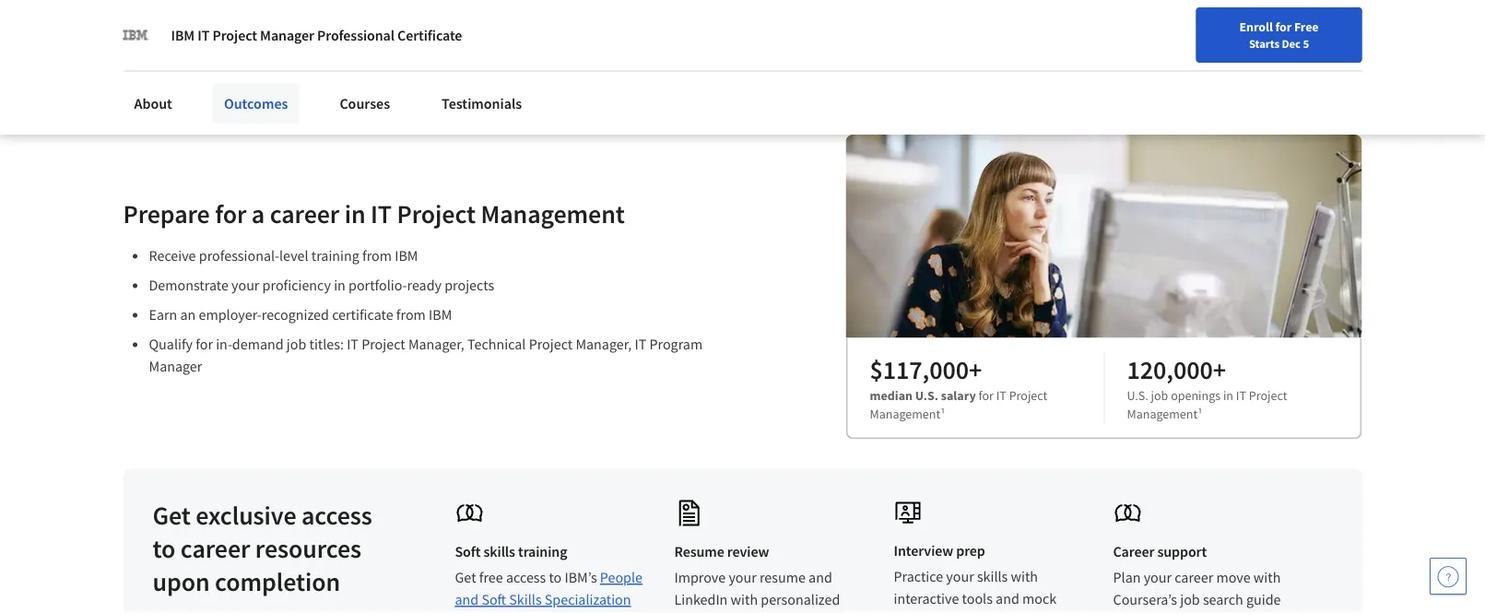Task type: locate. For each thing, give the bounding box(es) containing it.
support
[[1158, 543, 1207, 561]]

manager
[[260, 26, 314, 44], [149, 357, 202, 376]]

with inside resume review improve your resume and linkedin with personalized feedback
[[731, 591, 758, 609]]

0 vertical spatial job
[[287, 335, 306, 354]]

0 horizontal spatial career
[[181, 532, 250, 564]]

earn
[[149, 306, 177, 324]]

2 u.s. from the left
[[1128, 387, 1149, 403]]

earn an employer-recognized certificate from ibm
[[149, 306, 452, 324]]

1 vertical spatial get
[[455, 569, 476, 587]]

specialization
[[545, 591, 631, 609]]

0 horizontal spatial ¹
[[941, 405, 946, 422]]

job down "recognized"
[[287, 335, 306, 354]]

enroll for free starts dec 5
[[1240, 18, 1319, 51]]

level
[[279, 247, 309, 265]]

and
[[809, 569, 833, 587], [996, 590, 1020, 608], [455, 591, 479, 609]]

your up coursera's
[[1144, 569, 1172, 587]]

soft down the free
[[482, 591, 506, 609]]

0 horizontal spatial +
[[969, 353, 982, 385]]

+ inside 120,000 + u.s. job openings in it project management
[[1214, 353, 1227, 385]]

prepare for a career in it project management
[[123, 197, 625, 229]]

¹ for 120,000
[[1198, 405, 1203, 422]]

job down 120,000
[[1152, 387, 1169, 403]]

guide
[[1247, 591, 1282, 609]]

1 horizontal spatial soft
[[482, 591, 506, 609]]

0 horizontal spatial training
[[312, 247, 360, 265]]

2 vertical spatial in
[[1224, 387, 1234, 403]]

in up certificate in the left of the page
[[334, 276, 346, 295]]

+ up salary
[[969, 353, 982, 385]]

None search field
[[263, 48, 706, 85]]

from up portfolio-
[[363, 247, 392, 265]]

1 vertical spatial soft
[[482, 591, 506, 609]]

get inside get exclusive access to career resources upon completion
[[153, 499, 191, 531]]

in up portfolio-
[[345, 197, 366, 229]]

businesses link
[[145, 0, 251, 37]]

to for career
[[153, 532, 176, 564]]

from
[[363, 247, 392, 265], [396, 306, 426, 324]]

resources
[[255, 532, 362, 564]]

1 horizontal spatial manager
[[260, 26, 314, 44]]

career for access
[[181, 532, 250, 564]]

2 vertical spatial ibm
[[429, 306, 452, 324]]

1 horizontal spatial training
[[518, 543, 568, 561]]

and up the personalized at the bottom right
[[809, 569, 833, 587]]

professional-
[[199, 247, 280, 265]]

0 horizontal spatial job
[[287, 335, 306, 354]]

interactive
[[894, 590, 960, 608]]

in inside 120,000 + u.s. job openings in it project management
[[1224, 387, 1234, 403]]

ibm down the ready
[[429, 306, 452, 324]]

qualify
[[149, 335, 193, 354]]

with inside the career support plan your career move with coursera's job search guide
[[1254, 569, 1281, 587]]

career up plan
[[1114, 543, 1155, 561]]

2 + from the left
[[1214, 353, 1227, 385]]

skills up the free
[[484, 543, 515, 561]]

get for get exclusive access to career resources upon completion
[[153, 499, 191, 531]]

coursera image
[[22, 52, 139, 81]]

it right the learn
[[198, 26, 210, 44]]

+ for $117,000
[[969, 353, 982, 385]]

exclusive
[[196, 499, 297, 531]]

2 horizontal spatial with
[[1254, 569, 1281, 587]]

tools
[[963, 590, 993, 608]]

ibm right ibm image
[[171, 26, 195, 44]]

2 horizontal spatial ibm
[[429, 306, 452, 324]]

your inside resume review improve your resume and linkedin with personalized feedback
[[729, 569, 757, 587]]

it up portfolio-
[[371, 197, 392, 229]]

1 horizontal spatial job
[[1152, 387, 1169, 403]]

career down exclusive
[[181, 532, 250, 564]]

2 horizontal spatial management
[[1128, 405, 1198, 422]]

0 vertical spatial access
[[302, 499, 372, 531]]

career inside get exclusive access to career resources upon completion
[[181, 532, 250, 564]]

outcomes
[[224, 94, 288, 113]]

1 horizontal spatial +
[[1214, 353, 1227, 385]]

a
[[252, 197, 265, 229]]

2 horizontal spatial career
[[1175, 569, 1214, 587]]

get
[[153, 499, 191, 531], [455, 569, 476, 587]]

1 horizontal spatial ¹
[[1198, 405, 1203, 422]]

for inside for it project management
[[979, 387, 994, 403]]

your down prep
[[947, 568, 975, 586]]

1 vertical spatial to
[[549, 569, 562, 587]]

0 horizontal spatial and
[[455, 591, 479, 609]]

ibm up the ready
[[395, 247, 418, 265]]

career inside the career support plan your career move with coursera's job search guide
[[1175, 569, 1214, 587]]

career support plan your career move with coursera's job search guide
[[1114, 543, 1282, 609]]

from down the ready
[[396, 306, 426, 324]]

1 horizontal spatial manager,
[[576, 335, 632, 354]]

¹ down openings
[[1198, 405, 1203, 422]]

1 vertical spatial career
[[181, 532, 250, 564]]

0 vertical spatial to
[[153, 532, 176, 564]]

1 vertical spatial manager
[[149, 357, 202, 376]]

1 vertical spatial job
[[1152, 387, 1169, 403]]

0 horizontal spatial management
[[481, 197, 625, 229]]

access up the resources
[[302, 499, 372, 531]]

dec
[[1282, 36, 1301, 51]]

training up get free access to ibm's
[[518, 543, 568, 561]]

in right openings
[[1224, 387, 1234, 403]]

1 vertical spatial access
[[506, 569, 546, 587]]

1 manager, from the left
[[408, 335, 465, 354]]

recognized
[[262, 306, 329, 324]]

your inside the career support plan your career move with coursera's job search guide
[[1144, 569, 1172, 587]]

skills
[[484, 543, 515, 561], [978, 568, 1008, 586]]

manager, down the ready
[[408, 335, 465, 354]]

titles:
[[309, 335, 344, 354]]

and inside interview prep practice your skills with interactive tools and mock interviews
[[996, 590, 1020, 608]]

1 u.s. from the left
[[916, 387, 939, 403]]

project inside 120,000 + u.s. job openings in it project management
[[1250, 387, 1288, 403]]

career
[[1001, 58, 1036, 75], [1114, 543, 1155, 561]]

2 horizontal spatial job
[[1181, 591, 1201, 609]]

demonstrate your proficiency in portfolio-ready projects
[[149, 276, 495, 295]]

get exclusive access to career resources upon completion
[[153, 499, 372, 598]]

career down "support"
[[1175, 569, 1214, 587]]

0 vertical spatial from
[[363, 247, 392, 265]]

skills up tools
[[978, 568, 1008, 586]]

your down professional-
[[232, 276, 260, 295]]

with up guide
[[1254, 569, 1281, 587]]

manager,
[[408, 335, 465, 354], [576, 335, 632, 354]]

1 horizontal spatial with
[[1011, 568, 1039, 586]]

soft up the free
[[455, 543, 481, 561]]

career right new
[[1001, 58, 1036, 75]]

starts
[[1250, 36, 1280, 51]]

training up demonstrate your proficiency in portfolio-ready projects
[[312, 247, 360, 265]]

access up skills
[[506, 569, 546, 587]]

your down the review
[[729, 569, 757, 587]]

u.s. down $117,000
[[916, 387, 939, 403]]

u.s. down 120,000
[[1128, 387, 1149, 403]]

it right openings
[[1237, 387, 1247, 403]]

0 vertical spatial get
[[153, 499, 191, 531]]

1 horizontal spatial and
[[809, 569, 833, 587]]

for it project management
[[870, 387, 1048, 422]]

+ up openings
[[1214, 353, 1227, 385]]

and right tools
[[996, 590, 1020, 608]]

for left business
[[331, 25, 350, 44]]

it right salary
[[997, 387, 1007, 403]]

skills
[[509, 591, 542, 609]]

2 vertical spatial job
[[1181, 591, 1201, 609]]

+ inside $117,000 + median u.s. salary
[[969, 353, 982, 385]]

access for free
[[506, 569, 546, 587]]

1 vertical spatial skills
[[978, 568, 1008, 586]]

linkedin
[[675, 591, 728, 609]]

to up upon
[[153, 532, 176, 564]]

1 ¹ from the left
[[941, 405, 946, 422]]

courses
[[340, 94, 390, 113]]

and left skills
[[455, 591, 479, 609]]

0 vertical spatial soft
[[455, 543, 481, 561]]

$117,000
[[870, 353, 969, 385]]

0 horizontal spatial career
[[1001, 58, 1036, 75]]

to
[[153, 532, 176, 564], [549, 569, 562, 587]]

for right salary
[[979, 387, 994, 403]]

manager, left program
[[576, 335, 632, 354]]

for
[[1276, 18, 1292, 35], [331, 25, 350, 44], [215, 197, 247, 229], [196, 335, 213, 354], [979, 387, 994, 403]]

for up dec
[[1276, 18, 1292, 35]]

1 horizontal spatial u.s.
[[1128, 387, 1149, 403]]

1 horizontal spatial ibm
[[395, 247, 418, 265]]

0 horizontal spatial access
[[302, 499, 372, 531]]

with up "mock"
[[1011, 568, 1039, 586]]

0 horizontal spatial u.s.
[[916, 387, 939, 403]]

0 vertical spatial ibm
[[171, 26, 195, 44]]

demonstrate
[[149, 276, 229, 295]]

1 horizontal spatial career
[[270, 197, 340, 229]]

median
[[870, 387, 913, 403]]

your for career
[[1144, 569, 1172, 587]]

1 horizontal spatial management
[[870, 405, 941, 422]]

your inside interview prep practice your skills with interactive tools and mock interviews
[[947, 568, 975, 586]]

technical
[[468, 335, 526, 354]]

career for plan
[[1175, 569, 1214, 587]]

0 vertical spatial skills
[[484, 543, 515, 561]]

review
[[728, 543, 770, 561]]

¹
[[941, 405, 946, 422], [1198, 405, 1203, 422]]

1 horizontal spatial access
[[506, 569, 546, 587]]

1 horizontal spatial from
[[396, 306, 426, 324]]

project
[[213, 26, 257, 44], [397, 197, 476, 229], [362, 335, 406, 354], [529, 335, 573, 354], [1010, 387, 1048, 403], [1250, 387, 1288, 403]]

0 horizontal spatial get
[[153, 499, 191, 531]]

manager inside qualify for in-demand job titles: it project manager, technical project manager, it program manager
[[149, 357, 202, 376]]

career up level
[[270, 197, 340, 229]]

0 vertical spatial career
[[1001, 58, 1036, 75]]

u.s. inside $117,000 + median u.s. salary
[[916, 387, 939, 403]]

get left the free
[[455, 569, 476, 587]]

1 + from the left
[[969, 353, 982, 385]]

1 horizontal spatial skills
[[978, 568, 1008, 586]]

access for exclusive
[[302, 499, 372, 531]]

120,000 + u.s. job openings in it project management
[[1128, 353, 1288, 422]]

0 horizontal spatial manager,
[[408, 335, 465, 354]]

for left a at the top left of the page
[[215, 197, 247, 229]]

soft
[[455, 543, 481, 561], [482, 591, 506, 609]]

practice
[[894, 568, 944, 586]]

career
[[270, 197, 340, 229], [181, 532, 250, 564], [1175, 569, 1214, 587]]

in
[[345, 197, 366, 229], [334, 276, 346, 295], [1224, 387, 1234, 403]]

for inside "enroll for free starts dec 5"
[[1276, 18, 1292, 35]]

1 horizontal spatial get
[[455, 569, 476, 587]]

access inside get exclusive access to career resources upon completion
[[302, 499, 372, 531]]

0 vertical spatial manager
[[260, 26, 314, 44]]

to inside get exclusive access to career resources upon completion
[[153, 532, 176, 564]]

1 horizontal spatial to
[[549, 569, 562, 587]]

u.s.
[[916, 387, 939, 403], [1128, 387, 1149, 403]]

0 horizontal spatial to
[[153, 532, 176, 564]]

for left in-
[[196, 335, 213, 354]]

1 vertical spatial career
[[1114, 543, 1155, 561]]

access
[[302, 499, 372, 531], [506, 569, 546, 587]]

0 horizontal spatial with
[[731, 591, 758, 609]]

move
[[1217, 569, 1251, 587]]

your
[[947, 58, 971, 75], [232, 276, 260, 295], [947, 568, 975, 586], [729, 569, 757, 587], [1144, 569, 1172, 587]]

receive professional-level training from ibm
[[149, 247, 418, 265]]

learn more about coursera for business link
[[154, 25, 409, 44]]

0 horizontal spatial manager
[[149, 357, 202, 376]]

0 vertical spatial career
[[270, 197, 340, 229]]

help center image
[[1438, 565, 1460, 588]]

job left search
[[1181, 591, 1201, 609]]

0 horizontal spatial ibm
[[171, 26, 195, 44]]

ibm it project manager professional certificate
[[171, 26, 462, 44]]

certificate
[[398, 26, 462, 44]]

2 horizontal spatial and
[[996, 590, 1020, 608]]

program
[[650, 335, 703, 354]]

people and soft skills specialization link
[[455, 569, 643, 609]]

0 vertical spatial in
[[345, 197, 366, 229]]

2 ¹ from the left
[[1198, 405, 1203, 422]]

for inside qualify for in-demand job titles: it project manager, technical project manager, it program manager
[[196, 335, 213, 354]]

¹ down salary
[[941, 405, 946, 422]]

employer-
[[199, 306, 262, 324]]

get up upon
[[153, 499, 191, 531]]

1 horizontal spatial career
[[1114, 543, 1155, 561]]

interviews
[[894, 612, 958, 613]]

2 vertical spatial career
[[1175, 569, 1214, 587]]

+
[[969, 353, 982, 385], [1214, 353, 1227, 385]]

with right linkedin
[[731, 591, 758, 609]]

to left ibm's
[[549, 569, 562, 587]]



Task type: vqa. For each thing, say whether or not it's contained in the screenshot.
middle in
yes



Task type: describe. For each thing, give the bounding box(es) containing it.
resume
[[675, 543, 725, 561]]

management inside for it project management
[[870, 405, 941, 422]]

proficiency
[[263, 276, 331, 295]]

english button
[[1099, 37, 1210, 97]]

soft inside people and soft skills specialization
[[482, 591, 506, 609]]

0 horizontal spatial skills
[[484, 543, 515, 561]]

2 manager, from the left
[[576, 335, 632, 354]]

qualify for in-demand job titles: it project manager, technical project manager, it program manager
[[149, 335, 703, 376]]

find your new career link
[[911, 55, 1045, 78]]

free
[[479, 569, 503, 587]]

people
[[600, 569, 643, 587]]

testimonials
[[442, 94, 522, 113]]

5
[[1304, 36, 1310, 51]]

projects
[[445, 276, 495, 295]]

outcomes link
[[213, 83, 299, 124]]

for for demand
[[196, 335, 213, 354]]

120,000
[[1128, 353, 1214, 385]]

plan
[[1114, 569, 1141, 587]]

¹ for $117,000
[[941, 405, 946, 422]]

search
[[1204, 591, 1244, 609]]

business
[[353, 25, 409, 44]]

project inside for it project management
[[1010, 387, 1048, 403]]

universities link
[[266, 0, 376, 37]]

resume review improve your resume and linkedin with personalized feedback
[[675, 543, 841, 613]]

openings
[[1171, 387, 1221, 403]]

get free access to ibm's
[[455, 569, 600, 587]]

interview prep practice your skills with interactive tools and mock interviews
[[894, 542, 1057, 613]]

more
[[193, 25, 227, 44]]

1 vertical spatial ibm
[[395, 247, 418, 265]]

and inside resume review improve your resume and linkedin with personalized feedback
[[809, 569, 833, 587]]

upon
[[153, 565, 210, 598]]

an
[[180, 306, 196, 324]]

1 vertical spatial training
[[518, 543, 568, 561]]

soft skills training
[[455, 543, 568, 561]]

prep
[[957, 542, 986, 560]]

1 vertical spatial in
[[334, 276, 346, 295]]

personalized
[[761, 591, 841, 609]]

mock
[[1023, 590, 1057, 608]]

career inside the career support plan your career move with coursera's job search guide
[[1114, 543, 1155, 561]]

demand
[[232, 335, 284, 354]]

u.s. inside 120,000 + u.s. job openings in it project management
[[1128, 387, 1149, 403]]

completion
[[215, 565, 340, 598]]

salary
[[941, 387, 976, 403]]

people and soft skills specialization
[[455, 569, 643, 609]]

to for ibm's
[[549, 569, 562, 587]]

professional
[[317, 26, 395, 44]]

improve
[[675, 569, 726, 587]]

+ for 120,000
[[1214, 353, 1227, 385]]

find
[[920, 58, 944, 75]]

your right find
[[947, 58, 971, 75]]

feedback
[[675, 613, 731, 613]]

your for resume
[[729, 569, 757, 587]]

1 vertical spatial from
[[396, 306, 426, 324]]

resume
[[760, 569, 806, 587]]

get for get free access to ibm's
[[455, 569, 476, 587]]

free
[[1295, 18, 1319, 35]]

coursera's
[[1114, 591, 1178, 609]]

english
[[1132, 58, 1177, 76]]

ready
[[407, 276, 442, 295]]

banner navigation
[[15, 0, 519, 37]]

it left program
[[635, 335, 647, 354]]

0 horizontal spatial soft
[[455, 543, 481, 561]]

shopping cart: 1 item image
[[1055, 51, 1090, 80]]

skills inside interview prep practice your skills with interactive tools and mock interviews
[[978, 568, 1008, 586]]

portfolio-
[[349, 276, 407, 295]]

about
[[134, 94, 172, 113]]

certificate
[[332, 306, 394, 324]]

and inside people and soft skills specialization
[[455, 591, 479, 609]]

testimonials link
[[431, 83, 533, 124]]

for for career
[[215, 197, 247, 229]]

for for starts
[[1276, 18, 1292, 35]]

universities
[[293, 9, 368, 28]]

show notifications image
[[1237, 60, 1259, 82]]

0 vertical spatial training
[[312, 247, 360, 265]]

courses link
[[329, 83, 401, 124]]

learn
[[154, 25, 190, 44]]

it inside 120,000 + u.s. job openings in it project management
[[1237, 387, 1247, 403]]

businesses
[[173, 9, 243, 28]]

coursera
[[271, 25, 328, 44]]

job inside 120,000 + u.s. job openings in it project management
[[1152, 387, 1169, 403]]

job inside qualify for in-demand job titles: it project manager, technical project manager, it program manager
[[287, 335, 306, 354]]

coursera enterprise logos image
[[951, 0, 1320, 31]]

receive
[[149, 247, 196, 265]]

new
[[974, 58, 998, 75]]

learn more about coursera for business
[[154, 25, 409, 44]]

management inside 120,000 + u.s. job openings in it project management
[[1128, 405, 1198, 422]]

it inside for it project management
[[997, 387, 1007, 403]]

find your new career
[[920, 58, 1036, 75]]

it right the titles:
[[347, 335, 359, 354]]

prepare
[[123, 197, 210, 229]]

enroll
[[1240, 18, 1274, 35]]

job inside the career support plan your career move with coursera's job search guide
[[1181, 591, 1201, 609]]

0 horizontal spatial from
[[363, 247, 392, 265]]

in-
[[216, 335, 232, 354]]

with inside interview prep practice your skills with interactive tools and mock interviews
[[1011, 568, 1039, 586]]

your for interview
[[947, 568, 975, 586]]

about link
[[123, 83, 183, 124]]

$117,000 + median u.s. salary
[[870, 353, 982, 403]]

ibm image
[[123, 22, 149, 48]]

interview
[[894, 542, 954, 560]]

ibm's
[[565, 569, 597, 587]]



